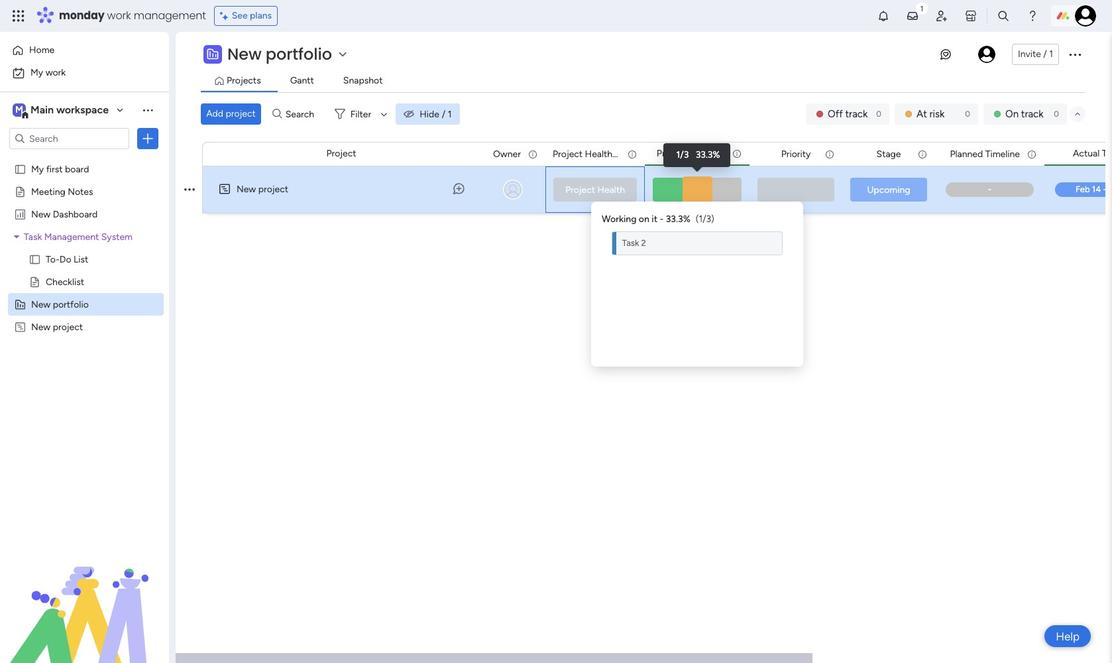 Task type: describe. For each thing, give the bounding box(es) containing it.
public board image for my
[[14, 162, 27, 175]]

home link
[[8, 40, 161, 61]]

plans
[[250, 10, 272, 21]]

gantt
[[290, 75, 314, 86]]

to-
[[46, 253, 60, 265]]

Project Progress field
[[654, 146, 729, 161]]

actual tim
[[1074, 148, 1113, 159]]

monday marketplace image
[[965, 9, 978, 23]]

home
[[29, 44, 55, 56]]

project inside button
[[226, 108, 256, 119]]

0 vertical spatial 33.3%
[[696, 149, 721, 160]]

filter
[[351, 108, 372, 120]]

1 / 3
[[677, 149, 689, 160]]

0 vertical spatial kendall parks image
[[1076, 5, 1097, 27]]

task for task management system
[[24, 231, 42, 242]]

new portfolio button
[[201, 43, 353, 65]]

2 vertical spatial 1
[[677, 149, 681, 160]]

0 for at risk
[[966, 109, 971, 119]]

add project
[[206, 108, 256, 119]]

system
[[101, 231, 133, 242]]

collapse image
[[1073, 109, 1084, 119]]

/ for invite
[[1044, 48, 1048, 60]]

0 for off track
[[877, 109, 882, 119]]

/ for hide
[[442, 108, 446, 120]]

Search in workspace field
[[28, 131, 111, 146]]

projects
[[227, 75, 261, 86]]

v2 search image
[[273, 107, 282, 122]]

caret down image
[[14, 232, 19, 241]]

2
[[642, 238, 646, 248]]

/ for 1
[[681, 149, 684, 160]]

help button
[[1045, 625, 1092, 647]]

project for project progress
[[657, 148, 687, 159]]

-
[[660, 214, 664, 225]]

lottie animation element
[[0, 529, 169, 663]]

workspace selection element
[[13, 102, 111, 119]]

add
[[206, 108, 223, 119]]

project for project
[[327, 148, 357, 159]]

to-do list
[[46, 253, 88, 265]]

2 horizontal spatial project
[[258, 184, 289, 195]]

see plans
[[232, 10, 272, 21]]

3
[[684, 149, 689, 160]]

tim
[[1103, 148, 1113, 159]]

my for my work
[[31, 67, 43, 78]]

working on it - 33.3% (1/3)
[[602, 214, 715, 225]]

dashboard
[[53, 208, 98, 220]]

management
[[44, 231, 99, 242]]

see plans button
[[214, 6, 278, 26]]

actual
[[1074, 148, 1100, 159]]

1 for hide / 1
[[448, 108, 452, 120]]

snapshot button
[[340, 74, 386, 88]]

help
[[1057, 630, 1080, 643]]

public dashboard image
[[14, 208, 27, 220]]

on
[[1006, 108, 1019, 120]]

task 2
[[623, 238, 646, 248]]

new dashboard
[[31, 208, 98, 220]]

do
[[60, 253, 71, 265]]

it
[[652, 214, 658, 225]]

checklist
[[46, 276, 84, 287]]

on
[[639, 214, 650, 225]]

invite / 1 button
[[1013, 44, 1060, 65]]

home option
[[8, 40, 161, 61]]

progress
[[689, 148, 726, 159]]

stage
[[877, 148, 902, 159]]

0 for on track
[[1055, 109, 1060, 119]]

task management system
[[24, 231, 133, 242]]

workspace
[[56, 103, 109, 116]]

column information image for project progress
[[732, 148, 743, 159]]

on track
[[1006, 108, 1044, 120]]

search everything image
[[997, 9, 1011, 23]]

notifications image
[[877, 9, 891, 23]]

Stage field
[[874, 147, 905, 161]]

my work
[[31, 67, 66, 78]]

update feed image
[[907, 9, 920, 23]]

m
[[15, 104, 23, 115]]

list box containing my first board
[[0, 155, 169, 517]]



Task type: locate. For each thing, give the bounding box(es) containing it.
project for project health
[[566, 184, 596, 195]]

main
[[31, 103, 54, 116]]

project health
[[566, 184, 625, 195]]

task left "2"
[[623, 238, 639, 248]]

list
[[74, 253, 88, 265]]

1 vertical spatial work
[[46, 67, 66, 78]]

column information image for planned timeline
[[1027, 149, 1038, 159]]

first
[[46, 163, 63, 174]]

2 vertical spatial /
[[681, 149, 684, 160]]

column information image for project health (rag)
[[627, 149, 638, 159]]

monday work management
[[59, 8, 206, 23]]

column information image right progress
[[732, 148, 743, 159]]

1 horizontal spatial task
[[623, 238, 639, 248]]

public board image left the first
[[14, 162, 27, 175]]

project
[[226, 108, 256, 119], [258, 184, 289, 195], [53, 321, 83, 332]]

option
[[0, 157, 169, 159]]

/
[[1044, 48, 1048, 60], [442, 108, 446, 120], [681, 149, 684, 160]]

workspace image
[[13, 103, 26, 117]]

1 image
[[917, 1, 928, 16]]

1 vertical spatial portfolio
[[53, 298, 89, 310]]

33.3%
[[696, 149, 721, 160], [666, 214, 691, 225]]

1 right "hide"
[[448, 108, 452, 120]]

work right monday
[[107, 8, 131, 23]]

gantt button
[[287, 74, 318, 88]]

snapshot
[[343, 75, 383, 86]]

tab list containing projects
[[201, 70, 1086, 92]]

workspace options image
[[141, 103, 155, 117]]

see
[[232, 10, 248, 21]]

new project
[[237, 184, 289, 195], [31, 321, 83, 332]]

track for on track
[[1022, 108, 1044, 120]]

my work option
[[8, 62, 161, 84]]

add project button
[[201, 103, 261, 125]]

health for project health
[[598, 184, 625, 195]]

1 0 from the left
[[877, 109, 882, 119]]

track for off track
[[846, 108, 868, 120]]

invite
[[1019, 48, 1042, 60]]

planned
[[951, 148, 984, 159]]

33.3% right 3
[[696, 149, 721, 160]]

my left the first
[[31, 163, 44, 174]]

(rag)
[[615, 148, 641, 159]]

1 vertical spatial kendall parks image
[[979, 46, 996, 63]]

meeting notes
[[31, 186, 93, 197]]

1 vertical spatial /
[[442, 108, 446, 120]]

owner
[[493, 148, 521, 159]]

1 vertical spatial new project
[[31, 321, 83, 332]]

column information image right timeline
[[1027, 149, 1038, 159]]

(1/3)
[[696, 214, 715, 225]]

public board image down public board image at the top of the page
[[29, 275, 41, 288]]

1 vertical spatial project
[[258, 184, 289, 195]]

my work link
[[8, 62, 161, 84]]

1 horizontal spatial 33.3%
[[696, 149, 721, 160]]

1 horizontal spatial options image
[[184, 161, 195, 218]]

projects button
[[223, 74, 264, 88]]

project health (rag)
[[553, 148, 641, 159]]

column information image right the priority 'field'
[[825, 149, 836, 159]]

1 horizontal spatial new portfolio
[[227, 43, 332, 65]]

work for my
[[46, 67, 66, 78]]

off
[[828, 108, 843, 120]]

portfolio down checklist
[[53, 298, 89, 310]]

/ left progress
[[681, 149, 684, 160]]

arrow down image
[[376, 106, 392, 122]]

project up 'project health'
[[553, 148, 583, 159]]

main workspace
[[31, 103, 109, 116]]

lottie animation image
[[0, 529, 169, 663]]

2 horizontal spatial 0
[[1055, 109, 1060, 119]]

column information image right owner field
[[528, 149, 539, 159]]

1 horizontal spatial 0
[[966, 109, 971, 119]]

track right off
[[846, 108, 868, 120]]

1 horizontal spatial project
[[226, 108, 256, 119]]

my down home at the left top of page
[[31, 67, 43, 78]]

0 vertical spatial 1
[[1050, 48, 1054, 60]]

portfolio
[[266, 43, 332, 65], [53, 298, 89, 310]]

options image
[[1068, 46, 1084, 62], [141, 132, 155, 145], [184, 161, 195, 218]]

1 horizontal spatial 1
[[677, 149, 681, 160]]

portfolio up gantt
[[266, 43, 332, 65]]

0 right the risk
[[966, 109, 971, 119]]

0 right off track
[[877, 109, 882, 119]]

health left (rag)
[[585, 148, 613, 159]]

Project Health (RAG) field
[[550, 147, 641, 161]]

column information image
[[732, 148, 743, 159], [528, 149, 539, 159], [627, 149, 638, 159], [825, 149, 836, 159], [1027, 149, 1038, 159]]

3 0 from the left
[[1055, 109, 1060, 119]]

my
[[31, 67, 43, 78], [31, 163, 44, 174]]

0 vertical spatial my
[[31, 67, 43, 78]]

/ right "hide"
[[442, 108, 446, 120]]

management
[[134, 8, 206, 23]]

public board image for meeting
[[14, 185, 27, 198]]

0 vertical spatial new portfolio
[[227, 43, 332, 65]]

0
[[877, 109, 882, 119], [966, 109, 971, 119], [1055, 109, 1060, 119]]

0 horizontal spatial kendall parks image
[[979, 46, 996, 63]]

column information image left "1 / 3" at the top right of page
[[627, 149, 638, 159]]

0 horizontal spatial work
[[46, 67, 66, 78]]

project inside field
[[553, 148, 583, 159]]

work
[[107, 8, 131, 23], [46, 67, 66, 78]]

0 horizontal spatial project
[[53, 321, 83, 332]]

help image
[[1027, 9, 1040, 23]]

notes
[[68, 186, 93, 197]]

kendall parks image right give feedback image
[[979, 46, 996, 63]]

working
[[602, 214, 637, 225]]

2 vertical spatial public board image
[[29, 275, 41, 288]]

0 horizontal spatial task
[[24, 231, 42, 242]]

risk
[[930, 108, 945, 120]]

/ right invite
[[1044, 48, 1048, 60]]

project
[[657, 148, 687, 159], [327, 148, 357, 159], [553, 148, 583, 159], [566, 184, 596, 195]]

tab list
[[201, 70, 1086, 92]]

0 vertical spatial portfolio
[[266, 43, 332, 65]]

1 right invite
[[1050, 48, 1054, 60]]

1
[[1050, 48, 1054, 60], [448, 108, 452, 120], [677, 149, 681, 160]]

at
[[917, 108, 928, 120]]

1 horizontal spatial track
[[1022, 108, 1044, 120]]

Actual Tim field
[[1070, 146, 1113, 161]]

Search field
[[282, 105, 322, 123]]

my inside option
[[31, 67, 43, 78]]

2 vertical spatial project
[[53, 321, 83, 332]]

upcoming
[[868, 184, 911, 195]]

/ inside button
[[1044, 48, 1048, 60]]

0 horizontal spatial /
[[442, 108, 446, 120]]

kendall parks image right help icon
[[1076, 5, 1097, 27]]

0 left collapse icon
[[1055, 109, 1060, 119]]

timeline
[[986, 148, 1021, 159]]

track
[[846, 108, 868, 120], [1022, 108, 1044, 120]]

project left progress
[[657, 148, 687, 159]]

1 vertical spatial 1
[[448, 108, 452, 120]]

1 vertical spatial options image
[[141, 132, 155, 145]]

2 vertical spatial options image
[[184, 161, 195, 218]]

new portfolio down checklist
[[31, 298, 89, 310]]

1 track from the left
[[846, 108, 868, 120]]

select product image
[[12, 9, 25, 23]]

0 horizontal spatial 33.3%
[[666, 214, 691, 225]]

task for task 2
[[623, 238, 639, 248]]

0 horizontal spatial new portfolio
[[31, 298, 89, 310]]

my first board
[[31, 163, 89, 174]]

work down home at the left top of page
[[46, 67, 66, 78]]

0 vertical spatial work
[[107, 8, 131, 23]]

Owner field
[[490, 147, 525, 161]]

new portfolio inside list box
[[31, 298, 89, 310]]

1 horizontal spatial portfolio
[[266, 43, 332, 65]]

health up working
[[598, 184, 625, 195]]

work for monday
[[107, 8, 131, 23]]

meeting
[[31, 186, 65, 197]]

hide / 1
[[420, 108, 452, 120]]

priority
[[782, 148, 811, 159]]

new portfolio up gantt
[[227, 43, 332, 65]]

1 left 3
[[677, 149, 681, 160]]

monday
[[59, 8, 104, 23]]

2 horizontal spatial options image
[[1068, 46, 1084, 62]]

0 horizontal spatial options image
[[141, 132, 155, 145]]

project inside "field"
[[657, 148, 687, 159]]

1 for invite / 1
[[1050, 48, 1054, 60]]

planned timeline
[[951, 148, 1021, 159]]

public board image
[[14, 162, 27, 175], [14, 185, 27, 198], [29, 275, 41, 288]]

1 horizontal spatial new project
[[237, 184, 289, 195]]

project for project health (rag)
[[553, 148, 583, 159]]

filter button
[[329, 103, 392, 125]]

0 horizontal spatial new project
[[31, 321, 83, 332]]

kendall parks image
[[1076, 5, 1097, 27], [979, 46, 996, 63]]

2 horizontal spatial 1
[[1050, 48, 1054, 60]]

invite members image
[[936, 9, 949, 23]]

health for project health (rag)
[[585, 148, 613, 159]]

give feedback image
[[940, 48, 953, 61]]

new portfolio
[[227, 43, 332, 65], [31, 298, 89, 310]]

invite / 1
[[1019, 48, 1054, 60]]

at risk
[[917, 108, 945, 120]]

0 vertical spatial project
[[226, 108, 256, 119]]

1 horizontal spatial /
[[681, 149, 684, 160]]

1 vertical spatial new portfolio
[[31, 298, 89, 310]]

2 0 from the left
[[966, 109, 971, 119]]

task right caret down icon
[[24, 231, 42, 242]]

2 track from the left
[[1022, 108, 1044, 120]]

list box
[[0, 155, 169, 517]]

public board image up public dashboard image
[[14, 185, 27, 198]]

0 horizontal spatial 1
[[448, 108, 452, 120]]

1 vertical spatial health
[[598, 184, 625, 195]]

1 vertical spatial 33.3%
[[666, 214, 691, 225]]

board
[[65, 163, 89, 174]]

2 horizontal spatial /
[[1044, 48, 1048, 60]]

0 vertical spatial /
[[1044, 48, 1048, 60]]

new
[[227, 43, 262, 65], [237, 184, 256, 195], [31, 208, 51, 220], [31, 298, 51, 310], [31, 321, 51, 332]]

public board image
[[29, 253, 41, 265]]

0 vertical spatial new project
[[237, 184, 289, 195]]

Priority field
[[778, 147, 815, 161]]

health inside project health (rag) field
[[585, 148, 613, 159]]

0 horizontal spatial portfolio
[[53, 298, 89, 310]]

33.3% right -
[[666, 214, 691, 225]]

health
[[585, 148, 613, 159], [598, 184, 625, 195]]

project progress
[[657, 148, 726, 159]]

column information image
[[918, 149, 928, 159]]

0 horizontal spatial 0
[[877, 109, 882, 119]]

hide
[[420, 108, 440, 120]]

my for my first board
[[31, 163, 44, 174]]

0 vertical spatial public board image
[[14, 162, 27, 175]]

work inside option
[[46, 67, 66, 78]]

1 inside button
[[1050, 48, 1054, 60]]

1 horizontal spatial kendall parks image
[[1076, 5, 1097, 27]]

off track
[[828, 108, 868, 120]]

Planned Timeline field
[[947, 147, 1024, 161]]

1 vertical spatial public board image
[[14, 185, 27, 198]]

0 horizontal spatial track
[[846, 108, 868, 120]]

project down filter popup button
[[327, 148, 357, 159]]

column information image for owner
[[528, 149, 539, 159]]

column information image for priority
[[825, 149, 836, 159]]

1 vertical spatial my
[[31, 163, 44, 174]]

0 vertical spatial options image
[[1068, 46, 1084, 62]]

0 vertical spatial health
[[585, 148, 613, 159]]

task
[[24, 231, 42, 242], [623, 238, 639, 248]]

1 horizontal spatial work
[[107, 8, 131, 23]]

track right on
[[1022, 108, 1044, 120]]

project down project health (rag) field
[[566, 184, 596, 195]]



Task type: vqa. For each thing, say whether or not it's contained in the screenshot.
Benchmark Line's Benchmark
no



